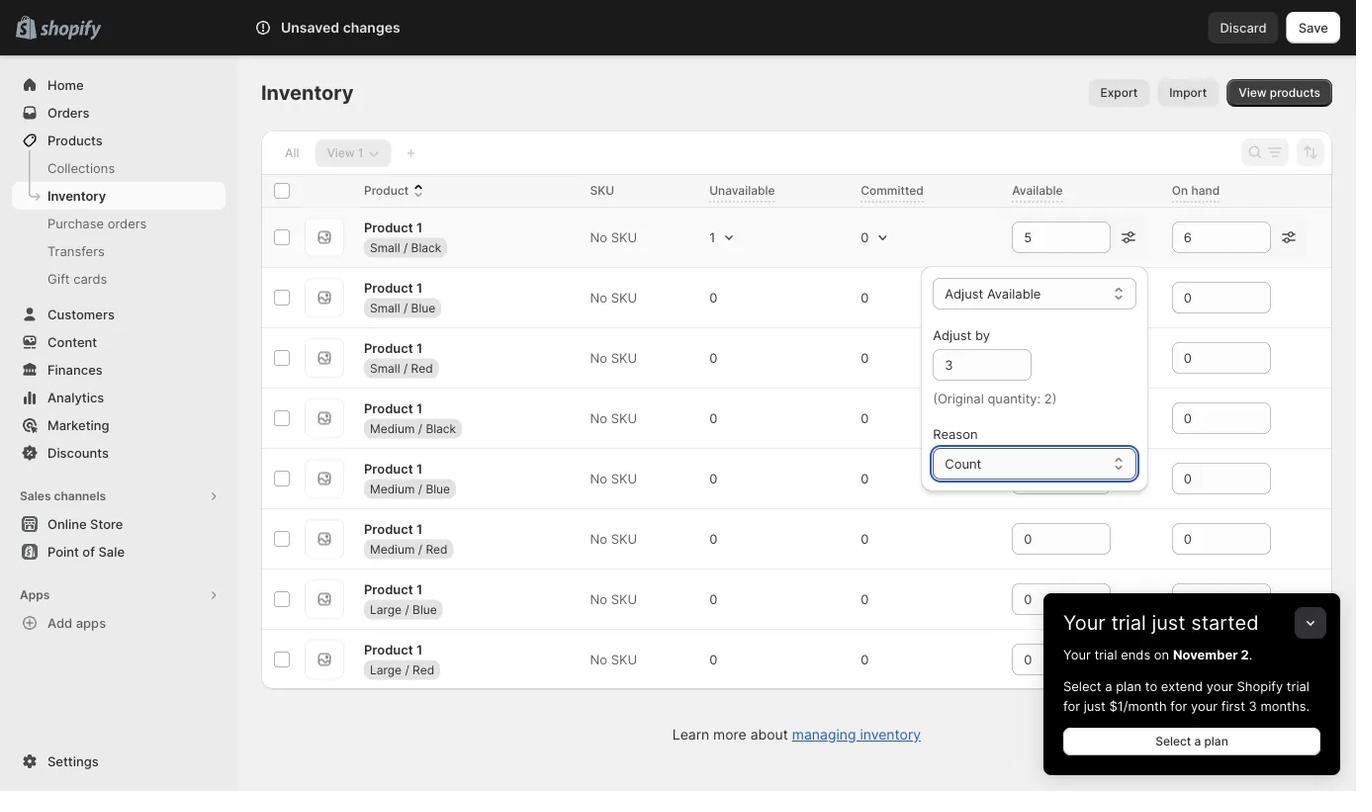 Task type: locate. For each thing, give the bounding box(es) containing it.
product for product 1 large / blue
[[364, 582, 413, 597]]

2 product from the top
[[364, 219, 413, 235]]

trial up ends
[[1112, 611, 1147, 635]]

2 no sku from the top
[[590, 290, 637, 305]]

sku for product 1 medium / black
[[611, 411, 637, 426]]

collections
[[47, 160, 115, 176]]

blue up product 1 medium / red
[[426, 482, 450, 496]]

product up medium / blue link
[[364, 461, 413, 476]]

your up first
[[1207, 679, 1234, 694]]

red down large / blue link
[[413, 663, 435, 677]]

view for view 1
[[327, 146, 355, 160]]

small inside product 1 small / red
[[370, 361, 400, 375]]

product 1 link for product 1 small / red
[[364, 338, 423, 358]]

1 inside button
[[358, 146, 364, 160]]

1 no from the top
[[590, 230, 608, 245]]

product 1 medium / red
[[364, 521, 448, 556]]

2 vertical spatial red
[[413, 663, 435, 677]]

a up $1/month
[[1105, 679, 1113, 694]]

medium
[[370, 421, 415, 436], [370, 482, 415, 496], [370, 542, 415, 556]]

0 vertical spatial view
[[1239, 86, 1267, 100]]

inventory
[[860, 727, 921, 744]]

red up product 1 medium / black
[[411, 361, 433, 375]]

product for product 1 small / red
[[364, 340, 413, 355]]

sku for product 1 large / red
[[611, 652, 637, 667]]

/ for product 1 medium / blue
[[418, 482, 423, 496]]

product 1 link up "large / red" link
[[364, 640, 423, 660]]

1 up small / red link
[[416, 340, 423, 355]]

your up 'your trial ends on november 2 .'
[[1064, 611, 1106, 635]]

3 product from the top
[[364, 280, 413, 295]]

medium inside product 1 medium / red
[[370, 542, 415, 556]]

import button
[[1158, 79, 1219, 107]]

1 for product 1 large / red
[[416, 642, 423, 657]]

1 your from the top
[[1064, 611, 1106, 635]]

1 horizontal spatial select
[[1156, 735, 1192, 749]]

adjust for adjust by
[[933, 328, 972, 343]]

for left $1/month
[[1064, 699, 1080, 714]]

adjust left by
[[933, 328, 972, 343]]

2 vertical spatial small
[[370, 361, 400, 375]]

view products
[[1239, 86, 1321, 100]]

product 1 link up small / red link
[[364, 338, 423, 358]]

1 small from the top
[[370, 240, 400, 255]]

apps button
[[12, 582, 226, 610]]

1 product from the top
[[364, 184, 409, 198]]

/ down large / blue link
[[405, 663, 409, 677]]

product inside product 1 medium / red
[[364, 521, 413, 537]]

black for product 1 small / black
[[411, 240, 442, 255]]

0 vertical spatial small
[[370, 240, 400, 255]]

/ up product 1 large / red
[[405, 602, 409, 617]]

6 product 1 link from the top
[[364, 519, 423, 539]]

1 vertical spatial just
[[1084, 699, 1106, 714]]

settings link
[[12, 748, 226, 776]]

large down large / blue link
[[370, 663, 402, 677]]

1 up "large / red" link
[[416, 642, 423, 657]]

small for product 1 small / blue
[[370, 301, 400, 315]]

product up small / blue link
[[364, 280, 413, 295]]

product 1 link up medium / black link
[[364, 399, 423, 418]]

adjust for adjust available
[[945, 286, 984, 301]]

1 vertical spatial black
[[426, 421, 456, 436]]

product up large / blue link
[[364, 582, 413, 597]]

6 no from the top
[[590, 531, 608, 547]]

1 large from the top
[[370, 602, 402, 617]]

8 product from the top
[[364, 582, 413, 597]]

5 no from the top
[[590, 471, 608, 486]]

no sku for product 1 small / blue
[[590, 290, 637, 305]]

medium inside product 1 medium / black
[[370, 421, 415, 436]]

your for your trial ends on november 2 .
[[1064, 647, 1091, 662]]

8 no sku from the top
[[590, 652, 637, 667]]

6 no sku from the top
[[590, 531, 637, 547]]

1 inside product 1 medium / black
[[416, 400, 423, 416]]

1 right "all"
[[358, 146, 364, 160]]

/ inside the product 1 large / blue
[[405, 602, 409, 617]]

red for product 1 large / red
[[413, 663, 435, 677]]

0 horizontal spatial just
[[1084, 699, 1106, 714]]

0 horizontal spatial select
[[1064, 679, 1102, 694]]

learn more about managing inventory
[[673, 727, 921, 744]]

for down the extend
[[1171, 699, 1188, 714]]

1 vertical spatial large
[[370, 663, 402, 677]]

products link
[[12, 127, 226, 154]]

reason
[[933, 426, 978, 442]]

product inside the product 1 large / blue
[[364, 582, 413, 597]]

view inside button
[[327, 146, 355, 160]]

8 product 1 link from the top
[[364, 640, 423, 660]]

1 vertical spatial red
[[426, 542, 448, 556]]

discounts link
[[12, 439, 226, 467]]

black inside product 1 medium / black
[[426, 421, 456, 436]]

0 vertical spatial plan
[[1116, 679, 1142, 694]]

product up small / black 'link'
[[364, 219, 413, 235]]

product inside product 1 small / blue
[[364, 280, 413, 295]]

product inside button
[[364, 184, 409, 198]]

/ inside product 1 small / blue
[[404, 301, 408, 315]]

product inside product 1 large / red
[[364, 642, 413, 657]]

/ up product 1 medium / blue
[[418, 421, 423, 436]]

product inside product 1 medium / black
[[364, 400, 413, 416]]

1 inside product 1 small / blue
[[416, 280, 423, 295]]

1 horizontal spatial view
[[1239, 86, 1267, 100]]

red up the product 1 large / blue
[[426, 542, 448, 556]]

a inside select a plan to extend your shopify trial for just $1/month for your first 3 months.
[[1105, 679, 1113, 694]]

6 product from the top
[[364, 461, 413, 476]]

view
[[1239, 86, 1267, 100], [327, 146, 355, 160]]

0 vertical spatial blue
[[411, 301, 436, 315]]

4 product from the top
[[364, 340, 413, 355]]

no sku for product 1 small / black
[[590, 230, 637, 245]]

view for view products
[[1239, 86, 1267, 100]]

0 horizontal spatial for
[[1064, 699, 1080, 714]]

save button
[[1287, 12, 1341, 44]]

no for product 1 large / blue
[[590, 592, 608, 607]]

small
[[370, 240, 400, 255], [370, 301, 400, 315], [370, 361, 400, 375]]

1 vertical spatial view
[[327, 146, 355, 160]]

blue inside product 1 small / blue
[[411, 301, 436, 315]]

sales channels button
[[12, 483, 226, 511]]

0 vertical spatial adjust
[[945, 286, 984, 301]]

black up product 1 medium / blue
[[426, 421, 456, 436]]

blue for product 1 small / blue
[[411, 301, 436, 315]]

collections link
[[12, 154, 226, 182]]

1 vertical spatial small
[[370, 301, 400, 315]]

large for product 1 large / blue
[[370, 602, 402, 617]]

plan inside select a plan to extend your shopify trial for just $1/month for your first 3 months.
[[1116, 679, 1142, 694]]

/ inside product 1 medium / red
[[418, 542, 423, 556]]

1
[[358, 146, 364, 160], [416, 219, 423, 235], [416, 280, 423, 295], [416, 340, 423, 355], [416, 400, 423, 416], [416, 461, 423, 476], [416, 521, 423, 537], [416, 582, 423, 597], [416, 642, 423, 657]]

medium up product 1 medium / blue
[[370, 421, 415, 436]]

inventory up purchase at the left
[[47, 188, 106, 203]]

0 vertical spatial red
[[411, 361, 433, 375]]

2 vertical spatial trial
[[1287, 679, 1310, 694]]

2 no from the top
[[590, 290, 608, 305]]

4 no sku from the top
[[590, 411, 637, 426]]

4 no from the top
[[590, 411, 608, 426]]

sku inside button
[[590, 184, 614, 198]]

product inside product 1 small / red
[[364, 340, 413, 355]]

/ for product 1 medium / black
[[418, 421, 423, 436]]

5 product 1 link from the top
[[364, 459, 423, 479]]

red inside product 1 large / red
[[413, 663, 435, 677]]

small up product 1 small / red
[[370, 301, 400, 315]]

trial for ends
[[1095, 647, 1118, 662]]

3 no sku from the top
[[590, 350, 637, 366]]

select a plan
[[1156, 735, 1229, 749]]

medium up the product 1 large / blue
[[370, 542, 415, 556]]

sales
[[20, 489, 51, 504]]

0 vertical spatial available
[[1012, 184, 1063, 198]]

7 no from the top
[[590, 592, 608, 607]]

1 horizontal spatial a
[[1195, 735, 1201, 749]]

1 inside product 1 small / black
[[416, 219, 423, 235]]

save
[[1299, 20, 1329, 35]]

blue inside the product 1 large / blue
[[413, 602, 437, 617]]

product up "large / red" link
[[364, 642, 413, 657]]

no for product 1 medium / red
[[590, 531, 608, 547]]

red inside product 1 small / red
[[411, 361, 433, 375]]

7 no sku from the top
[[590, 592, 637, 607]]

0 vertical spatial your
[[1207, 679, 1234, 694]]

plan up $1/month
[[1116, 679, 1142, 694]]

small inside product 1 small / black
[[370, 240, 400, 255]]

red inside product 1 medium / red
[[426, 542, 448, 556]]

1 up medium / black link
[[416, 400, 423, 416]]

your inside your trial just started element
[[1064, 647, 1091, 662]]

1 vertical spatial your
[[1064, 647, 1091, 662]]

(original quantity: 2)
[[933, 391, 1057, 406]]

4 product 1 link from the top
[[364, 399, 423, 418]]

5 product from the top
[[364, 400, 413, 416]]

available inside button
[[1012, 184, 1063, 198]]

1 inside product 1 large / red
[[416, 642, 423, 657]]

/ inside product 1 small / black
[[404, 240, 408, 255]]

your trial just started
[[1064, 611, 1259, 635]]

1 horizontal spatial for
[[1171, 699, 1188, 714]]

black inside product 1 small / black
[[411, 240, 442, 255]]

product for product 1 medium / red
[[364, 521, 413, 537]]

adjust up "adjust by"
[[945, 286, 984, 301]]

2 product 1 link from the top
[[364, 278, 423, 298]]

select left to
[[1064, 679, 1102, 694]]

1 up small / blue link
[[416, 280, 423, 295]]

count
[[945, 456, 982, 471]]

just
[[1152, 611, 1186, 635], [1084, 699, 1106, 714]]

red
[[411, 361, 433, 375], [426, 542, 448, 556], [413, 663, 435, 677]]

product 1 link up medium / red link
[[364, 519, 423, 539]]

0 vertical spatial select
[[1064, 679, 1102, 694]]

1 vertical spatial a
[[1195, 735, 1201, 749]]

managing
[[792, 727, 856, 744]]

2 large from the top
[[370, 663, 402, 677]]

adjust by
[[933, 328, 990, 343]]

tab list
[[269, 139, 395, 167]]

plan for select a plan
[[1205, 735, 1229, 749]]

1 for product 1 small / red
[[416, 340, 423, 355]]

1 for product 1 small / black
[[416, 219, 423, 235]]

1 up medium / blue link
[[416, 461, 423, 476]]

1 for product 1 medium / black
[[416, 400, 423, 416]]

/ for product 1 medium / red
[[418, 542, 423, 556]]

small for product 1 small / red
[[370, 361, 400, 375]]

1 up small / black 'link'
[[416, 219, 423, 235]]

product 1 link for product 1 medium / blue
[[364, 459, 423, 479]]

1 vertical spatial blue
[[426, 482, 450, 496]]

1 product 1 link from the top
[[364, 217, 423, 237]]

2 vertical spatial blue
[[413, 602, 437, 617]]

your left ends
[[1064, 647, 1091, 662]]

/ for product 1 large / blue
[[405, 602, 409, 617]]

product for product 1 small / black
[[364, 219, 413, 235]]

plan down first
[[1205, 735, 1229, 749]]

product up small / red link
[[364, 340, 413, 355]]

product 1 link up medium / blue link
[[364, 459, 423, 479]]

product for product 1 large / red
[[364, 642, 413, 657]]

medium up product 1 medium / red
[[370, 482, 415, 496]]

your
[[1064, 611, 1106, 635], [1064, 647, 1091, 662]]

0 vertical spatial a
[[1105, 679, 1113, 694]]

1 vertical spatial plan
[[1205, 735, 1229, 749]]

1 medium from the top
[[370, 421, 415, 436]]

view products link
[[1227, 79, 1333, 107]]

blue inside product 1 medium / blue
[[426, 482, 450, 496]]

2 medium from the top
[[370, 482, 415, 496]]

large inside the product 1 large / blue
[[370, 602, 402, 617]]

1 horizontal spatial plan
[[1205, 735, 1229, 749]]

0 vertical spatial just
[[1152, 611, 1186, 635]]

/ inside product 1 medium / black
[[418, 421, 423, 436]]

product 1 link up small / black 'link'
[[364, 217, 423, 237]]

2 your from the top
[[1064, 647, 1091, 662]]

select inside select a plan to extend your shopify trial for just $1/month for your first 3 months.
[[1064, 679, 1102, 694]]

no
[[590, 230, 608, 245], [590, 290, 608, 305], [590, 350, 608, 366], [590, 411, 608, 426], [590, 471, 608, 486], [590, 531, 608, 547], [590, 592, 608, 607], [590, 652, 608, 667]]

no for product 1 small / red
[[590, 350, 608, 366]]

1 up medium / red link
[[416, 521, 423, 537]]

3 no from the top
[[590, 350, 608, 366]]

1 no sku from the top
[[590, 230, 637, 245]]

3 small from the top
[[370, 361, 400, 375]]

gift cards link
[[12, 265, 226, 293]]

product 1 link for product 1 small / black
[[364, 217, 423, 237]]

medium / black link
[[364, 419, 462, 439]]

0 horizontal spatial inventory
[[47, 188, 106, 203]]

/ up product 1 small / red
[[404, 301, 408, 315]]

view right "all"
[[327, 146, 355, 160]]

/
[[404, 240, 408, 255], [404, 301, 408, 315], [404, 361, 408, 375], [418, 421, 423, 436], [418, 482, 423, 496], [418, 542, 423, 556], [405, 602, 409, 617], [405, 663, 409, 677]]

product 1 small / black
[[364, 219, 442, 255]]

/ up the product 1 large / blue
[[418, 542, 423, 556]]

small / black link
[[364, 238, 447, 258]]

view 1
[[327, 146, 364, 160]]

0 horizontal spatial plan
[[1116, 679, 1142, 694]]

product inside product 1 medium / blue
[[364, 461, 413, 476]]

0 vertical spatial large
[[370, 602, 402, 617]]

blue up product 1 small / red
[[411, 301, 436, 315]]

5 no sku from the top
[[590, 471, 637, 486]]

/ up product 1 medium / black
[[404, 361, 408, 375]]

trial left ends
[[1095, 647, 1118, 662]]

1 vertical spatial adjust
[[933, 328, 972, 343]]

just left $1/month
[[1084, 699, 1106, 714]]

gift
[[47, 271, 70, 286]]

on
[[1172, 184, 1189, 198]]

product inside product 1 small / black
[[364, 219, 413, 235]]

view left products
[[1239, 86, 1267, 100]]

your trial ends on november 2 .
[[1064, 647, 1253, 662]]

available button
[[1012, 181, 1083, 201]]

your
[[1207, 679, 1234, 694], [1191, 699, 1218, 714]]

your inside your trial just started dropdown button
[[1064, 611, 1106, 635]]

2 small from the top
[[370, 301, 400, 315]]

0 vertical spatial medium
[[370, 421, 415, 436]]

a for select a plan to extend your shopify trial for just $1/month for your first 3 months.
[[1105, 679, 1113, 694]]

/ inside product 1 small / red
[[404, 361, 408, 375]]

a down select a plan to extend your shopify trial for just $1/month for your first 3 months.
[[1195, 735, 1201, 749]]

0 vertical spatial trial
[[1112, 611, 1147, 635]]

1 horizontal spatial inventory
[[261, 81, 354, 105]]

/ inside product 1 medium / blue
[[418, 482, 423, 496]]

large
[[370, 602, 402, 617], [370, 663, 402, 677]]

your left first
[[1191, 699, 1218, 714]]

unsaved changes
[[281, 19, 400, 36]]

9 product from the top
[[364, 642, 413, 657]]

product 1 link up large / blue link
[[364, 580, 423, 599]]

product 1 link up small / blue link
[[364, 278, 423, 298]]

/ inside product 1 large / red
[[405, 663, 409, 677]]

product
[[364, 184, 409, 198], [364, 219, 413, 235], [364, 280, 413, 295], [364, 340, 413, 355], [364, 400, 413, 416], [364, 461, 413, 476], [364, 521, 413, 537], [364, 582, 413, 597], [364, 642, 413, 657]]

plan
[[1116, 679, 1142, 694], [1205, 735, 1229, 749]]

your trial just started button
[[1044, 594, 1341, 635]]

3 medium from the top
[[370, 542, 415, 556]]

.
[[1249, 647, 1253, 662]]

3 product 1 link from the top
[[364, 338, 423, 358]]

started
[[1192, 611, 1259, 635]]

medium for product 1 medium / blue
[[370, 482, 415, 496]]

all
[[285, 146, 299, 160]]

product up product 1 small / black
[[364, 184, 409, 198]]

unavailable
[[710, 184, 775, 198]]

select down select a plan to extend your shopify trial for just $1/month for your first 3 months.
[[1156, 735, 1192, 749]]

1 inside product 1 medium / red
[[416, 521, 423, 537]]

1 vertical spatial select
[[1156, 735, 1192, 749]]

adjust
[[945, 286, 984, 301], [933, 328, 972, 343]]

1 vertical spatial medium
[[370, 482, 415, 496]]

1 inside product 1 small / red
[[416, 340, 423, 355]]

7 product 1 link from the top
[[364, 580, 423, 599]]

/ up product 1 medium / red
[[418, 482, 423, 496]]

available
[[1012, 184, 1063, 198], [987, 286, 1041, 301]]

all button
[[273, 140, 311, 167]]

trial inside dropdown button
[[1112, 611, 1147, 635]]

2)
[[1045, 391, 1057, 406]]

0 horizontal spatial view
[[327, 146, 355, 160]]

1 inside product 1 medium / blue
[[416, 461, 423, 476]]

small up product 1 medium / black
[[370, 361, 400, 375]]

blue
[[411, 301, 436, 315], [426, 482, 450, 496], [413, 602, 437, 617]]

0 vertical spatial your
[[1064, 611, 1106, 635]]

no sku
[[590, 230, 637, 245], [590, 290, 637, 305], [590, 350, 637, 366], [590, 411, 637, 426], [590, 471, 637, 486], [590, 531, 637, 547], [590, 592, 637, 607], [590, 652, 637, 667]]

product 1 link for product 1 medium / black
[[364, 399, 423, 418]]

product up medium / red link
[[364, 521, 413, 537]]

trial up months.
[[1287, 679, 1310, 694]]

1 for product 1 large / blue
[[416, 582, 423, 597]]

channels
[[54, 489, 106, 504]]

inventory
[[261, 81, 354, 105], [47, 188, 106, 203]]

2 vertical spatial medium
[[370, 542, 415, 556]]

1 vertical spatial trial
[[1095, 647, 1118, 662]]

to
[[1146, 679, 1158, 694]]

product up medium / black link
[[364, 400, 413, 416]]

1 up large / blue link
[[416, 582, 423, 597]]

1 inside the product 1 large / blue
[[416, 582, 423, 597]]

large up product 1 large / red
[[370, 602, 402, 617]]

medium inside product 1 medium / blue
[[370, 482, 415, 496]]

just up 'on'
[[1152, 611, 1186, 635]]

1 horizontal spatial just
[[1152, 611, 1186, 635]]

8 no from the top
[[590, 652, 608, 667]]

shopify image
[[40, 20, 101, 40]]

sku for product 1 large / blue
[[611, 592, 637, 607]]

small up product 1 small / blue at the left top of page
[[370, 240, 400, 255]]

small inside product 1 small / blue
[[370, 301, 400, 315]]

inventory up "all"
[[261, 81, 354, 105]]

blue up product 1 large / red
[[413, 602, 437, 617]]

unsaved
[[281, 19, 340, 36]]

select a plan to extend your shopify trial for just $1/month for your first 3 months.
[[1064, 679, 1310, 714]]

black up product 1 small / blue at the left top of page
[[411, 240, 442, 255]]

/ up product 1 small / blue at the left top of page
[[404, 240, 408, 255]]

product 1 medium / blue
[[364, 461, 450, 496]]

no sku for product 1 medium / blue
[[590, 471, 637, 486]]

0 horizontal spatial a
[[1105, 679, 1113, 694]]

2 for from the left
[[1171, 699, 1188, 714]]

0 vertical spatial black
[[411, 240, 442, 255]]

7 product from the top
[[364, 521, 413, 537]]

large inside product 1 large / red
[[370, 663, 402, 677]]



Task type: vqa. For each thing, say whether or not it's contained in the screenshot.
tab list containing All
yes



Task type: describe. For each thing, give the bounding box(es) containing it.
import
[[1170, 86, 1207, 100]]

no sku for product 1 medium / red
[[590, 531, 637, 547]]

product for product 1 medium / blue
[[364, 461, 413, 476]]

large / blue link
[[364, 600, 443, 620]]

about
[[751, 727, 788, 744]]

learn
[[673, 727, 710, 744]]

product 1 link for product 1 large / red
[[364, 640, 423, 660]]

managing inventory link
[[792, 727, 921, 744]]

committed button
[[861, 181, 944, 201]]

home
[[47, 77, 84, 93]]

transfers
[[47, 243, 105, 259]]

3
[[1249, 699, 1257, 714]]

red for product 1 medium / red
[[426, 542, 448, 556]]

medium / red link
[[364, 539, 454, 559]]

just inside select a plan to extend your shopify trial for just $1/month for your first 3 months.
[[1084, 699, 1106, 714]]

plan for select a plan to extend your shopify trial for just $1/month for your first 3 months.
[[1116, 679, 1142, 694]]

product 1 link for product 1 large / blue
[[364, 580, 423, 599]]

blue for product 1 medium / blue
[[426, 482, 450, 496]]

products
[[47, 133, 103, 148]]

trial for just
[[1112, 611, 1147, 635]]

no sku for product 1 small / red
[[590, 350, 637, 366]]

1 for product 1 medium / red
[[416, 521, 423, 537]]

small / blue link
[[364, 298, 441, 318]]

discard button
[[1209, 12, 1279, 44]]

no sku for product 1 large / blue
[[590, 592, 637, 607]]

sku button
[[590, 181, 634, 201]]

small / red link
[[364, 358, 439, 378]]

sku for product 1 small / black
[[611, 230, 637, 245]]

sku for product 1 small / blue
[[611, 290, 637, 305]]

settings
[[47, 754, 99, 769]]

export
[[1101, 86, 1138, 100]]

products
[[1270, 86, 1321, 100]]

hand
[[1192, 184, 1220, 198]]

discard
[[1220, 20, 1267, 35]]

changes
[[343, 19, 400, 36]]

view 1 button
[[315, 140, 391, 167]]

orders
[[108, 216, 147, 231]]

product 1 link for product 1 small / blue
[[364, 278, 423, 298]]

discounts
[[47, 445, 109, 461]]

/ for product 1 small / black
[[404, 240, 408, 255]]

committed
[[861, 184, 924, 198]]

product for product 1 small / blue
[[364, 280, 413, 295]]

sku for product 1 small / red
[[611, 350, 637, 366]]

Adjust by number field
[[933, 349, 1003, 381]]

product button
[[364, 181, 429, 201]]

unavailable button
[[710, 181, 795, 201]]

no for product 1 large / red
[[590, 652, 608, 667]]

medium / blue link
[[364, 479, 456, 499]]

product 1 link for product 1 medium / red
[[364, 519, 423, 539]]

no for product 1 medium / black
[[590, 411, 608, 426]]

medium for product 1 medium / red
[[370, 542, 415, 556]]

black for product 1 medium / black
[[426, 421, 456, 436]]

apps
[[76, 615, 106, 631]]

shopify
[[1237, 679, 1284, 694]]

select a plan link
[[1064, 728, 1321, 756]]

/ for product 1 small / blue
[[404, 301, 408, 315]]

no for product 1 medium / blue
[[590, 471, 608, 486]]

/ for product 1 small / red
[[404, 361, 408, 375]]

your trial just started element
[[1044, 645, 1341, 776]]

no sku for product 1 medium / black
[[590, 411, 637, 426]]

november
[[1173, 647, 1238, 662]]

gift cards
[[47, 271, 107, 286]]

add
[[47, 615, 72, 631]]

product 1 large / blue
[[364, 582, 437, 617]]

trial inside select a plan to extend your shopify trial for just $1/month for your first 3 months.
[[1287, 679, 1310, 694]]

purchase
[[47, 216, 104, 231]]

first
[[1222, 699, 1246, 714]]

just inside dropdown button
[[1152, 611, 1186, 635]]

export button
[[1089, 79, 1150, 107]]

large for product 1 large / red
[[370, 663, 402, 677]]

your for your trial just started
[[1064, 611, 1106, 635]]

purchase orders link
[[12, 210, 226, 237]]

small for product 1 small / black
[[370, 240, 400, 255]]

purchase orders
[[47, 216, 147, 231]]

product 1 small / blue
[[364, 280, 436, 315]]

2
[[1241, 647, 1249, 662]]

product for product 1 medium / black
[[364, 400, 413, 416]]

sku for product 1 medium / blue
[[611, 471, 637, 486]]

1 vertical spatial available
[[987, 286, 1041, 301]]

on hand button
[[1172, 181, 1240, 201]]

add apps
[[47, 615, 106, 631]]

on hand
[[1172, 184, 1220, 198]]

ends
[[1121, 647, 1151, 662]]

no for product 1 small / blue
[[590, 290, 608, 305]]

no for product 1 small / black
[[590, 230, 608, 245]]

more
[[713, 727, 747, 744]]

1 vertical spatial inventory
[[47, 188, 106, 203]]

0 vertical spatial inventory
[[261, 81, 354, 105]]

(original
[[933, 391, 984, 406]]

on
[[1155, 647, 1170, 662]]

extend
[[1161, 679, 1203, 694]]

/ for product 1 large / red
[[405, 663, 409, 677]]

by
[[975, 328, 990, 343]]

product for product
[[364, 184, 409, 198]]

1 for product 1 medium / blue
[[416, 461, 423, 476]]

a for select a plan
[[1195, 735, 1201, 749]]

product 1 large / red
[[364, 642, 435, 677]]

1 for view 1
[[358, 146, 364, 160]]

sku for product 1 medium / red
[[611, 531, 637, 547]]

1 vertical spatial your
[[1191, 699, 1218, 714]]

product 1 medium / black
[[364, 400, 456, 436]]

no sku for product 1 large / red
[[590, 652, 637, 667]]

transfers link
[[12, 237, 226, 265]]

$1/month
[[1110, 699, 1167, 714]]

medium for product 1 medium / black
[[370, 421, 415, 436]]

product 1 small / red
[[364, 340, 433, 375]]

home link
[[12, 71, 226, 99]]

1 for product 1 small / blue
[[416, 280, 423, 295]]

blue for product 1 large / blue
[[413, 602, 437, 617]]

tab list containing all
[[269, 139, 395, 167]]

sales channels
[[20, 489, 106, 504]]

adjust available
[[945, 286, 1041, 301]]

inventory link
[[12, 182, 226, 210]]

cards
[[73, 271, 107, 286]]

large / red link
[[364, 660, 440, 680]]

months.
[[1261, 699, 1310, 714]]

add apps button
[[12, 610, 226, 637]]

red for product 1 small / red
[[411, 361, 433, 375]]

select for select a plan
[[1156, 735, 1192, 749]]

select for select a plan to extend your shopify trial for just $1/month for your first 3 months.
[[1064, 679, 1102, 694]]

apps
[[20, 588, 50, 603]]

quantity:
[[988, 391, 1041, 406]]

1 for from the left
[[1064, 699, 1080, 714]]



